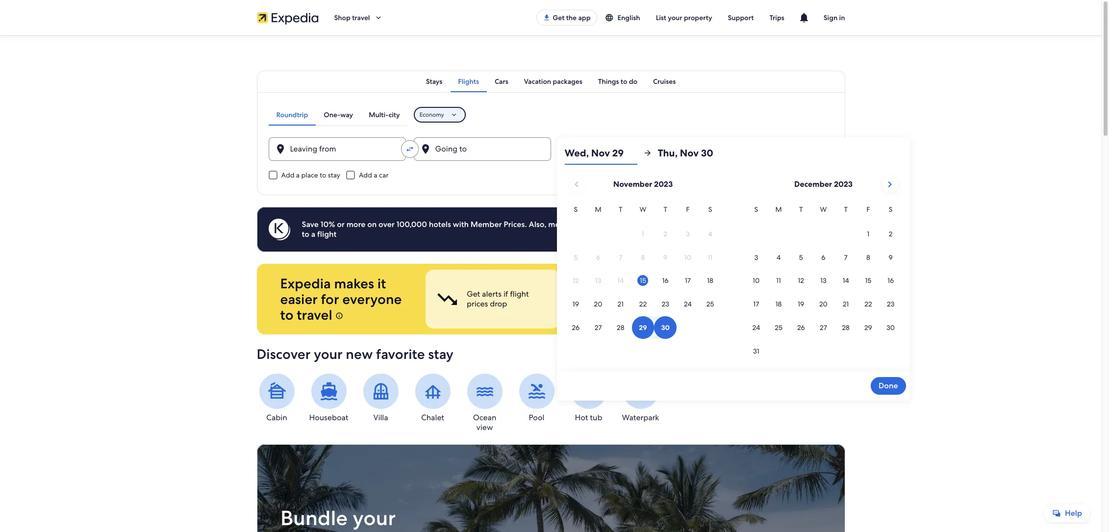 Task type: describe. For each thing, give the bounding box(es) containing it.
4 s from the left
[[889, 205, 893, 214]]

1 horizontal spatial 18 button
[[767, 293, 790, 315]]

multi-
[[369, 110, 389, 119]]

app
[[578, 13, 591, 22]]

when
[[641, 219, 661, 229]]

4 button
[[767, 246, 790, 268]]

a left 10%
[[311, 229, 315, 239]]

19 button inside the november 2023 element
[[565, 293, 587, 315]]

29 inside button
[[864, 323, 872, 332]]

19 for '19' 'button' inside the november 2023 element
[[573, 300, 579, 309]]

december 2023
[[794, 179, 853, 189]]

1 button
[[857, 223, 880, 245]]

key
[[764, 299, 777, 309]]

bundle your winter getawa main content
[[0, 35, 1102, 532]]

multi-city
[[369, 110, 400, 119]]

get alerts if flight prices drop
[[467, 289, 529, 309]]

wed,
[[565, 147, 589, 159]]

hotel inside bundle flight + hotel to save
[[661, 289, 679, 299]]

expedia makes it easier for everyone to travel
[[280, 275, 402, 324]]

12 button
[[790, 269, 812, 292]]

discover your new favorite stay
[[257, 345, 454, 363]]

view
[[476, 422, 493, 432]]

previous month image
[[571, 178, 583, 190]]

cars link
[[487, 71, 516, 92]]

2 t from the left
[[664, 205, 667, 214]]

m for november 2023
[[595, 205, 601, 214]]

one
[[746, 299, 762, 309]]

1 out of 3 element
[[425, 270, 559, 329]]

trips link
[[762, 9, 792, 26]]

travel inside 'expedia makes it easier for everyone to travel'
[[297, 306, 332, 324]]

save inside save 10% or more on over 100,000 hotels with member prices. also, members save up to 30% when you add a hotel to a flight
[[584, 219, 600, 229]]

easier
[[280, 290, 318, 308]]

0 vertical spatial 25 button
[[699, 293, 722, 315]]

16 button inside the november 2023 element
[[654, 269, 677, 292]]

stays link
[[418, 71, 450, 92]]

or
[[337, 219, 345, 229]]

small image
[[605, 13, 614, 22]]

0 horizontal spatial 17 button
[[677, 269, 699, 292]]

a left car
[[374, 171, 377, 179]]

24 button inside the november 2023 element
[[677, 293, 699, 315]]

26 inside december 2023 element
[[797, 323, 805, 332]]

28 inside december 2023 element
[[842, 323, 850, 332]]

hotels
[[429, 219, 451, 229]]

get the app
[[553, 13, 591, 22]]

14
[[843, 276, 849, 285]]

everyone
[[342, 290, 402, 308]]

2 out of 3 element
[[565, 270, 699, 329]]

stay for add a place to stay
[[328, 171, 340, 179]]

2 21 button from the left
[[835, 293, 857, 315]]

30 inside nov 29 - nov 30 button
[[628, 148, 637, 158]]

a right add
[[694, 219, 698, 229]]

vacation packages
[[524, 77, 582, 86]]

members
[[548, 219, 582, 229]]

1 22 button from the left
[[632, 293, 654, 315]]

10%
[[321, 219, 335, 229]]

3 button
[[745, 246, 767, 268]]

swap origin and destination values image
[[405, 145, 414, 153]]

1 20 button from the left
[[587, 293, 609, 315]]

trailing image
[[374, 13, 383, 22]]

26 inside the november 2023 element
[[572, 323, 580, 332]]

0 horizontal spatial 18 button
[[699, 269, 722, 292]]

19 for '19' 'button' in the december 2023 element
[[798, 300, 804, 309]]

21 for 1st 21 button from right
[[843, 300, 849, 309]]

travel inside dropdown button
[[352, 13, 370, 22]]

1 horizontal spatial 17 button
[[745, 293, 767, 315]]

get the app link
[[537, 10, 597, 25]]

airline
[[764, 289, 786, 299]]

hot tub button
[[569, 374, 609, 423]]

up
[[602, 219, 612, 229]]

pool
[[529, 412, 544, 423]]

flights link
[[450, 71, 487, 92]]

0 horizontal spatial 29
[[595, 148, 604, 158]]

w for november
[[640, 205, 646, 214]]

things to do link
[[590, 71, 645, 92]]

sign in button
[[816, 6, 853, 29]]

bundle for bundle your winter getawa
[[280, 505, 348, 532]]

drop
[[490, 299, 507, 309]]

1 horizontal spatial 25 button
[[767, 316, 790, 339]]

to inside 'expedia makes it easier for everyone to travel'
[[280, 306, 293, 324]]

rewards
[[779, 299, 807, 309]]

1 27 button from the left
[[587, 316, 609, 339]]

wed, nov 29
[[565, 147, 624, 159]]

city
[[389, 110, 400, 119]]

english button
[[597, 9, 648, 26]]

new
[[346, 345, 373, 363]]

over
[[379, 219, 395, 229]]

villa
[[373, 412, 388, 423]]

add a place to stay
[[281, 171, 340, 179]]

economy
[[420, 111, 444, 119]]

2 26 button from the left
[[790, 316, 812, 339]]

tub
[[590, 412, 602, 423]]

add
[[678, 219, 692, 229]]

20 for first the 20 button from the right
[[819, 300, 828, 309]]

ocean view
[[473, 412, 496, 432]]

27 inside the november 2023 element
[[595, 323, 602, 332]]

21 for 1st 21 button from left
[[618, 300, 624, 309]]

14 button
[[835, 269, 857, 292]]

flights
[[458, 77, 479, 86]]

hot
[[575, 412, 588, 423]]

16 inside the november 2023 element
[[662, 276, 669, 285]]

31 button
[[745, 340, 767, 362]]

13 button
[[812, 269, 835, 292]]

sign in
[[824, 13, 845, 22]]

1 horizontal spatial 29
[[612, 147, 624, 159]]

m for december 2023
[[775, 205, 782, 214]]

hotel inside save 10% or more on over 100,000 hotels with member prices. also, members save up to 30% when you add a hotel to a flight
[[700, 219, 719, 229]]

3 s from the left
[[754, 205, 758, 214]]

villa button
[[361, 374, 401, 423]]

to right up
[[614, 219, 621, 229]]

9
[[889, 253, 893, 262]]

english
[[618, 13, 640, 22]]

2
[[889, 229, 893, 238]]

17 for 17 button to the right
[[753, 300, 759, 309]]

done button
[[871, 377, 906, 395]]

flight inside bundle flight + hotel to save
[[634, 289, 652, 299]]

alerts
[[482, 289, 501, 299]]

2 button
[[880, 223, 902, 245]]

thu, nov 30
[[658, 147, 713, 159]]

25 for right 25 button
[[775, 323, 783, 332]]

bundle for bundle flight + hotel to save
[[606, 289, 632, 299]]

7
[[844, 253, 848, 262]]

one-
[[324, 110, 340, 119]]

cruises
[[653, 77, 676, 86]]

1 23 from the left
[[662, 300, 669, 309]]

2 15 button from the left
[[857, 269, 880, 292]]

miles
[[788, 289, 806, 299]]

november
[[613, 179, 652, 189]]

tab list containing stays
[[257, 71, 845, 92]]

if
[[503, 289, 508, 299]]

the
[[566, 13, 577, 22]]

vacation packages link
[[516, 71, 590, 92]]

travel sale activities deals image
[[257, 444, 845, 532]]

19 button inside december 2023 element
[[790, 293, 812, 315]]

more
[[346, 219, 365, 229]]

one-way link
[[316, 104, 361, 126]]

save inside bundle flight + hotel to save
[[606, 299, 622, 309]]

save 10% or more on over 100,000 hotels with member prices. also, members save up to 30% when you add a hotel to a flight
[[302, 219, 719, 239]]

f for november 2023
[[686, 205, 690, 214]]

tab list containing roundtrip
[[268, 104, 408, 126]]

things
[[598, 77, 619, 86]]

22 inside the november 2023 element
[[639, 300, 647, 309]]

trips
[[770, 13, 784, 22]]

list your property link
[[648, 9, 720, 26]]

2 22 button from the left
[[857, 293, 880, 315]]



Task type: vqa. For each thing, say whether or not it's contained in the screenshot.


Task type: locate. For each thing, give the bounding box(es) containing it.
save
[[584, 219, 600, 229], [606, 299, 622, 309]]

1 horizontal spatial 22 button
[[857, 293, 880, 315]]

expedia logo image
[[257, 11, 318, 25]]

2 27 button from the left
[[812, 316, 835, 339]]

0 horizontal spatial stay
[[328, 171, 340, 179]]

24 inside december 2023 element
[[752, 323, 760, 332]]

8 button
[[857, 246, 880, 268]]

waterpark button
[[621, 374, 661, 423]]

1 26 button from the left
[[565, 316, 587, 339]]

2023 for december 2023
[[834, 179, 853, 189]]

0 horizontal spatial 24
[[684, 300, 692, 309]]

15 button left + in the right of the page
[[632, 269, 654, 292]]

100,000
[[397, 219, 427, 229]]

19 button
[[565, 293, 587, 315], [790, 293, 812, 315]]

28 inside the november 2023 element
[[617, 323, 624, 332]]

0 vertical spatial 18 button
[[699, 269, 722, 292]]

1 t from the left
[[619, 205, 623, 214]]

27 button
[[587, 316, 609, 339], [812, 316, 835, 339]]

18 inside december 2023 element
[[776, 300, 782, 309]]

18 for the left 18 button
[[707, 276, 713, 285]]

2 horizontal spatial 30
[[887, 323, 895, 332]]

1 horizontal spatial 16 button
[[880, 269, 902, 292]]

1 28 button from the left
[[609, 316, 632, 339]]

save left + in the right of the page
[[606, 299, 622, 309]]

save left up
[[584, 219, 600, 229]]

25 left one
[[707, 300, 714, 309]]

shop
[[334, 13, 351, 22]]

30%
[[623, 219, 639, 229]]

27 inside december 2023 element
[[820, 323, 827, 332]]

24 button right + in the right of the page
[[677, 293, 699, 315]]

1 19 from the left
[[573, 300, 579, 309]]

add for add a car
[[359, 171, 372, 179]]

0 horizontal spatial 2023
[[654, 179, 673, 189]]

2 27 from the left
[[820, 323, 827, 332]]

2 w from the left
[[820, 205, 827, 214]]

0 horizontal spatial 21
[[618, 300, 624, 309]]

roundtrip
[[276, 110, 308, 119]]

1 horizontal spatial 21 button
[[835, 293, 857, 315]]

1 horizontal spatial 28 button
[[835, 316, 857, 339]]

21 button
[[609, 293, 632, 315], [835, 293, 857, 315]]

0 horizontal spatial save
[[584, 219, 600, 229]]

houseboat
[[309, 412, 348, 423]]

19 inside december 2023 element
[[798, 300, 804, 309]]

1 horizontal spatial 26 button
[[790, 316, 812, 339]]

20 for 1st the 20 button
[[594, 300, 602, 309]]

22 up 29 button
[[865, 300, 872, 309]]

22 down today element
[[639, 300, 647, 309]]

property
[[684, 13, 712, 22]]

1 add from the left
[[281, 171, 294, 179]]

1 horizontal spatial 24
[[752, 323, 760, 332]]

list
[[656, 13, 666, 22]]

24 for 24 "button" within the december 2023 element
[[752, 323, 760, 332]]

bundle your winter getawa
[[280, 505, 427, 532]]

1 horizontal spatial 26
[[797, 323, 805, 332]]

your for list
[[668, 13, 682, 22]]

22 button left + in the right of the page
[[632, 293, 654, 315]]

0 horizontal spatial 27
[[595, 323, 602, 332]]

1 horizontal spatial 23 button
[[880, 293, 902, 315]]

17 for 17 button to the left
[[685, 276, 691, 285]]

1 horizontal spatial 21
[[843, 300, 849, 309]]

f inside december 2023 element
[[867, 205, 870, 214]]

24 button inside december 2023 element
[[745, 316, 767, 339]]

17 inside the november 2023 element
[[685, 276, 691, 285]]

16 button right today element
[[654, 269, 677, 292]]

1 horizontal spatial 30
[[701, 147, 713, 159]]

to
[[621, 77, 627, 86], [320, 171, 326, 179], [614, 219, 621, 229], [302, 229, 309, 239], [681, 289, 689, 299], [280, 306, 293, 324]]

5
[[799, 253, 803, 262]]

1 vertical spatial bundle
[[280, 505, 348, 532]]

2 vertical spatial your
[[352, 505, 396, 532]]

discover
[[257, 345, 311, 363]]

member
[[471, 219, 502, 229]]

you
[[663, 219, 676, 229]]

17 up bundle flight + hotel to save
[[685, 276, 691, 285]]

19 inside the november 2023 element
[[573, 300, 579, 309]]

1 19 button from the left
[[565, 293, 587, 315]]

get left alerts at the bottom left of the page
[[467, 289, 480, 299]]

stay for discover your new favorite stay
[[428, 345, 454, 363]]

1 15 button from the left
[[632, 269, 654, 292]]

directional image
[[643, 149, 652, 157]]

bundle flight + hotel to save
[[606, 289, 689, 309]]

1 s from the left
[[574, 205, 578, 214]]

1 horizontal spatial flight
[[510, 289, 529, 299]]

22 button up 29 button
[[857, 293, 880, 315]]

17 down earn
[[753, 300, 759, 309]]

get inside get the app "link"
[[553, 13, 565, 22]]

nov 29 - nov 30 button
[[557, 137, 683, 161]]

2023 right december
[[834, 179, 853, 189]]

1 horizontal spatial 20 button
[[812, 293, 835, 315]]

27
[[595, 323, 602, 332], [820, 323, 827, 332]]

12
[[798, 276, 804, 285]]

0 horizontal spatial 16 button
[[654, 269, 677, 292]]

november 2023
[[613, 179, 673, 189]]

earn airline miles and one key rewards
[[746, 289, 822, 309]]

ocean
[[473, 412, 496, 423]]

0 horizontal spatial your
[[314, 345, 343, 363]]

waterpark
[[622, 412, 659, 423]]

16 button down 9 button
[[880, 269, 902, 292]]

on
[[367, 219, 377, 229]]

0 vertical spatial 24 button
[[677, 293, 699, 315]]

0 horizontal spatial 15
[[640, 276, 646, 285]]

2 26 from the left
[[797, 323, 805, 332]]

1 vertical spatial 24
[[752, 323, 760, 332]]

1 horizontal spatial 27 button
[[812, 316, 835, 339]]

2 add from the left
[[359, 171, 372, 179]]

6 button
[[812, 246, 835, 268]]

13
[[820, 276, 827, 285]]

15 inside today element
[[640, 276, 646, 285]]

s
[[574, 205, 578, 214], [708, 205, 712, 214], [754, 205, 758, 214], [889, 205, 893, 214]]

your for discover
[[314, 345, 343, 363]]

1 w from the left
[[640, 205, 646, 214]]

1 vertical spatial 17 button
[[745, 293, 767, 315]]

15 right 14 button
[[865, 276, 871, 285]]

15 button
[[632, 269, 654, 292], [857, 269, 880, 292]]

2 16 from the left
[[888, 276, 894, 285]]

2 19 from the left
[[798, 300, 804, 309]]

one-way
[[324, 110, 353, 119]]

w for december
[[820, 205, 827, 214]]

1 21 from the left
[[618, 300, 624, 309]]

1 26 from the left
[[572, 323, 580, 332]]

flight down today element
[[634, 289, 652, 299]]

18 down airline
[[776, 300, 782, 309]]

2 2023 from the left
[[834, 179, 853, 189]]

30 inside thu, nov 30 button
[[701, 147, 713, 159]]

1 f from the left
[[686, 205, 690, 214]]

28 button down bundle flight + hotel to save
[[609, 316, 632, 339]]

1 vertical spatial your
[[314, 345, 343, 363]]

communication center icon image
[[798, 12, 810, 24]]

1 16 from the left
[[662, 276, 669, 285]]

15 inside december 2023 element
[[865, 276, 871, 285]]

25 button left one
[[699, 293, 722, 315]]

1 vertical spatial 25
[[775, 323, 783, 332]]

application inside 'bundle your winter getawa' main content
[[565, 173, 902, 363]]

0 horizontal spatial 23 button
[[654, 293, 677, 315]]

1 horizontal spatial save
[[606, 299, 622, 309]]

25 button down key
[[767, 316, 790, 339]]

december 2023 element
[[745, 204, 902, 363]]

get for get alerts if flight prices drop
[[467, 289, 480, 299]]

application containing november 2023
[[565, 173, 902, 363]]

w up when
[[640, 205, 646, 214]]

21 inside the november 2023 element
[[618, 300, 624, 309]]

1 2023 from the left
[[654, 179, 673, 189]]

a left place
[[296, 171, 300, 179]]

30 right 29 button
[[887, 323, 895, 332]]

21 button down 14 button
[[835, 293, 857, 315]]

0 horizontal spatial 22 button
[[632, 293, 654, 315]]

today element
[[638, 275, 648, 286]]

28 button
[[609, 316, 632, 339], [835, 316, 857, 339]]

bundle inside 'bundle your winter getawa'
[[280, 505, 348, 532]]

0 horizontal spatial 23
[[662, 300, 669, 309]]

1 horizontal spatial get
[[553, 13, 565, 22]]

1 vertical spatial save
[[606, 299, 622, 309]]

25 for the topmost 25 button
[[707, 300, 714, 309]]

your inside 'bundle your winter getawa'
[[352, 505, 396, 532]]

2 23 button from the left
[[880, 293, 902, 315]]

24 button up 31 "button"
[[745, 316, 767, 339]]

thu,
[[658, 147, 678, 159]]

0 horizontal spatial 20 button
[[587, 293, 609, 315]]

t down december 2023 on the right top of page
[[844, 205, 848, 214]]

t down december
[[799, 205, 803, 214]]

1 horizontal spatial travel
[[352, 13, 370, 22]]

2 f from the left
[[867, 205, 870, 214]]

0 horizontal spatial 17
[[685, 276, 691, 285]]

18 button
[[699, 269, 722, 292], [767, 293, 790, 315]]

your for bundle
[[352, 505, 396, 532]]

1 vertical spatial 18 button
[[767, 293, 790, 315]]

6
[[822, 253, 826, 262]]

21 button left + in the right of the page
[[609, 293, 632, 315]]

24 inside the november 2023 element
[[684, 300, 692, 309]]

0 horizontal spatial w
[[640, 205, 646, 214]]

hotel
[[700, 219, 719, 229], [661, 289, 679, 299]]

0 vertical spatial 17 button
[[677, 269, 699, 292]]

f up 1 button
[[867, 205, 870, 214]]

1 20 from the left
[[594, 300, 602, 309]]

chalet
[[421, 412, 444, 423]]

19
[[573, 300, 579, 309], [798, 300, 804, 309]]

0 horizontal spatial 25 button
[[699, 293, 722, 315]]

24 button
[[677, 293, 699, 315], [745, 316, 767, 339]]

18 left 10
[[707, 276, 713, 285]]

m inside december 2023 element
[[775, 205, 782, 214]]

2 horizontal spatial 29
[[864, 323, 872, 332]]

2 23 from the left
[[887, 300, 895, 309]]

0 vertical spatial get
[[553, 13, 565, 22]]

2 28 button from the left
[[835, 316, 857, 339]]

1 15 from the left
[[640, 276, 646, 285]]

30 inside 30 button
[[887, 323, 895, 332]]

15 for 2nd 15 button
[[865, 276, 871, 285]]

1 m from the left
[[595, 205, 601, 214]]

2023 for november 2023
[[654, 179, 673, 189]]

28 left 29 button
[[842, 323, 850, 332]]

november 2023 element
[[565, 204, 722, 340]]

0 horizontal spatial travel
[[297, 306, 332, 324]]

0 horizontal spatial 19 button
[[565, 293, 587, 315]]

0 vertical spatial 25
[[707, 300, 714, 309]]

1 16 button from the left
[[654, 269, 677, 292]]

22 inside december 2023 element
[[865, 300, 872, 309]]

stays
[[426, 77, 442, 86]]

makes
[[334, 275, 374, 292]]

20 button
[[587, 293, 609, 315], [812, 293, 835, 315]]

xsmall image
[[336, 312, 343, 320]]

to inside bundle flight + hotel to save
[[681, 289, 689, 299]]

add left place
[[281, 171, 294, 179]]

1 horizontal spatial w
[[820, 205, 827, 214]]

16 right today element
[[662, 276, 669, 285]]

prices.
[[504, 219, 527, 229]]

0 horizontal spatial hotel
[[661, 289, 679, 299]]

2 m from the left
[[775, 205, 782, 214]]

2 16 button from the left
[[880, 269, 902, 292]]

0 horizontal spatial 30
[[628, 148, 637, 158]]

application
[[565, 173, 902, 363]]

f up add
[[686, 205, 690, 214]]

0 vertical spatial 18
[[707, 276, 713, 285]]

24 for 24 "button" inside the the november 2023 element
[[684, 300, 692, 309]]

flight left or
[[317, 229, 337, 239]]

10
[[753, 276, 760, 285]]

hotel right + in the right of the page
[[661, 289, 679, 299]]

w down december 2023 on the right top of page
[[820, 205, 827, 214]]

15 for second 15 button from right
[[640, 276, 646, 285]]

f
[[686, 205, 690, 214], [867, 205, 870, 214]]

your
[[668, 13, 682, 22], [314, 345, 343, 363], [352, 505, 396, 532]]

28 button left 30 button
[[835, 316, 857, 339]]

to right place
[[320, 171, 326, 179]]

bundle inside bundle flight + hotel to save
[[606, 289, 632, 299]]

2 19 button from the left
[[790, 293, 812, 315]]

2023
[[654, 179, 673, 189], [834, 179, 853, 189]]

1 horizontal spatial 22
[[865, 300, 872, 309]]

1 horizontal spatial 25
[[775, 323, 783, 332]]

1 horizontal spatial 19 button
[[790, 293, 812, 315]]

t up you
[[664, 205, 667, 214]]

1 28 from the left
[[617, 323, 624, 332]]

15 up bundle flight + hotel to save
[[640, 276, 646, 285]]

1 vertical spatial 24 button
[[745, 316, 767, 339]]

18 inside the november 2023 element
[[707, 276, 713, 285]]

25 inside the november 2023 element
[[707, 300, 714, 309]]

0 horizontal spatial 28
[[617, 323, 624, 332]]

0 horizontal spatial 19
[[573, 300, 579, 309]]

0 horizontal spatial 25
[[707, 300, 714, 309]]

to left do
[[621, 77, 627, 86]]

17 inside december 2023 element
[[753, 300, 759, 309]]

1 22 from the left
[[639, 300, 647, 309]]

travel left trailing image
[[352, 13, 370, 22]]

add left car
[[359, 171, 372, 179]]

m inside the november 2023 element
[[595, 205, 601, 214]]

f for december 2023
[[867, 205, 870, 214]]

25 down key
[[775, 323, 783, 332]]

0 horizontal spatial 21 button
[[609, 293, 632, 315]]

0 vertical spatial bundle
[[606, 289, 632, 299]]

2023 right november on the right of the page
[[654, 179, 673, 189]]

2 28 from the left
[[842, 323, 850, 332]]

1 21 button from the left
[[609, 293, 632, 315]]

f inside the november 2023 element
[[686, 205, 690, 214]]

4 t from the left
[[844, 205, 848, 214]]

2 15 from the left
[[865, 276, 871, 285]]

0 horizontal spatial 28 button
[[609, 316, 632, 339]]

1 23 button from the left
[[654, 293, 677, 315]]

2 20 button from the left
[[812, 293, 835, 315]]

2 horizontal spatial flight
[[634, 289, 652, 299]]

to inside tab list
[[621, 77, 627, 86]]

2 20 from the left
[[819, 300, 828, 309]]

0 vertical spatial your
[[668, 13, 682, 22]]

1 horizontal spatial 20
[[819, 300, 828, 309]]

1 vertical spatial 25 button
[[767, 316, 790, 339]]

3 t from the left
[[799, 205, 803, 214]]

28 down bundle flight + hotel to save
[[617, 323, 624, 332]]

1 vertical spatial 17
[[753, 300, 759, 309]]

15 button right 14
[[857, 269, 880, 292]]

7 button
[[835, 246, 857, 268]]

save
[[302, 219, 319, 229]]

29 left -
[[595, 148, 604, 158]]

1 horizontal spatial 19
[[798, 300, 804, 309]]

get inside get alerts if flight prices drop
[[467, 289, 480, 299]]

add for add a place to stay
[[281, 171, 294, 179]]

31
[[753, 347, 759, 355]]

nov 29 - nov 30
[[578, 148, 637, 158]]

in
[[839, 13, 845, 22]]

16
[[662, 276, 669, 285], [888, 276, 894, 285]]

0 horizontal spatial bundle
[[280, 505, 348, 532]]

29 left 30 button
[[864, 323, 872, 332]]

2 21 from the left
[[843, 300, 849, 309]]

0 horizontal spatial 20
[[594, 300, 602, 309]]

1 vertical spatial tab list
[[268, 104, 408, 126]]

3 out of 3 element
[[705, 270, 839, 329]]

0 vertical spatial tab list
[[257, 71, 845, 92]]

stay right place
[[328, 171, 340, 179]]

30 button
[[880, 316, 902, 339]]

pool button
[[517, 374, 557, 423]]

0 vertical spatial 24
[[684, 300, 692, 309]]

stay right favorite
[[428, 345, 454, 363]]

to right + in the right of the page
[[681, 289, 689, 299]]

9 button
[[880, 246, 902, 268]]

1 horizontal spatial hotel
[[700, 219, 719, 229]]

30 right thu,
[[701, 147, 713, 159]]

+
[[654, 289, 659, 299]]

w inside the november 2023 element
[[640, 205, 646, 214]]

to down expedia
[[280, 306, 293, 324]]

cabin button
[[257, 374, 297, 423]]

travel left the xsmall image
[[297, 306, 332, 324]]

0 horizontal spatial add
[[281, 171, 294, 179]]

done
[[879, 380, 898, 391]]

download the app button image
[[543, 14, 551, 22]]

to left 10%
[[302, 229, 309, 239]]

21 inside december 2023 element
[[843, 300, 849, 309]]

2 22 from the left
[[865, 300, 872, 309]]

16 down 9 button
[[888, 276, 894, 285]]

25 inside december 2023 element
[[775, 323, 783, 332]]

0 vertical spatial 17
[[685, 276, 691, 285]]

1 vertical spatial hotel
[[661, 289, 679, 299]]

place
[[301, 171, 318, 179]]

11 button
[[767, 269, 790, 292]]

w
[[640, 205, 646, 214], [820, 205, 827, 214]]

roundtrip link
[[268, 104, 316, 126]]

2 s from the left
[[708, 205, 712, 214]]

1 horizontal spatial 24 button
[[745, 316, 767, 339]]

chalet button
[[413, 374, 453, 423]]

add a car
[[359, 171, 388, 179]]

1 27 from the left
[[595, 323, 602, 332]]

w inside december 2023 element
[[820, 205, 827, 214]]

0 horizontal spatial 24 button
[[677, 293, 699, 315]]

16 inside december 2023 element
[[888, 276, 894, 285]]

0 horizontal spatial 15 button
[[632, 269, 654, 292]]

0 horizontal spatial 18
[[707, 276, 713, 285]]

0 horizontal spatial 16
[[662, 276, 669, 285]]

0 horizontal spatial get
[[467, 289, 480, 299]]

0 horizontal spatial 27 button
[[587, 316, 609, 339]]

26 button
[[565, 316, 587, 339], [790, 316, 812, 339]]

21
[[618, 300, 624, 309], [843, 300, 849, 309]]

for
[[321, 290, 339, 308]]

december
[[794, 179, 832, 189]]

flight right if
[[510, 289, 529, 299]]

26 button inside the november 2023 element
[[565, 316, 587, 339]]

way
[[340, 110, 353, 119]]

1 horizontal spatial 15
[[865, 276, 871, 285]]

30 left directional image at the right top of the page
[[628, 148, 637, 158]]

flight inside save 10% or more on over 100,000 hotels with member prices. also, members save up to 30% when you add a hotel to a flight
[[317, 229, 337, 239]]

1
[[867, 229, 870, 238]]

t down november on the right of the page
[[619, 205, 623, 214]]

1 vertical spatial get
[[467, 289, 480, 299]]

next month image
[[884, 178, 896, 190]]

1 horizontal spatial bundle
[[606, 289, 632, 299]]

29 right -
[[612, 147, 624, 159]]

18 for rightmost 18 button
[[776, 300, 782, 309]]

do
[[629, 77, 637, 86]]

11
[[776, 276, 781, 285]]

0 vertical spatial hotel
[[700, 219, 719, 229]]

tab list
[[257, 71, 845, 92], [268, 104, 408, 126]]

1 horizontal spatial m
[[775, 205, 782, 214]]

get right download the app button image
[[553, 13, 565, 22]]

multi-city link
[[361, 104, 408, 126]]

and
[[808, 289, 822, 299]]

get for get the app
[[553, 13, 565, 22]]

0 horizontal spatial flight
[[317, 229, 337, 239]]

8
[[866, 253, 870, 262]]

hotel right add
[[700, 219, 719, 229]]

1 horizontal spatial 17
[[753, 300, 759, 309]]

flight inside get alerts if flight prices drop
[[510, 289, 529, 299]]

1 horizontal spatial 15 button
[[857, 269, 880, 292]]

10 button
[[745, 269, 767, 292]]



